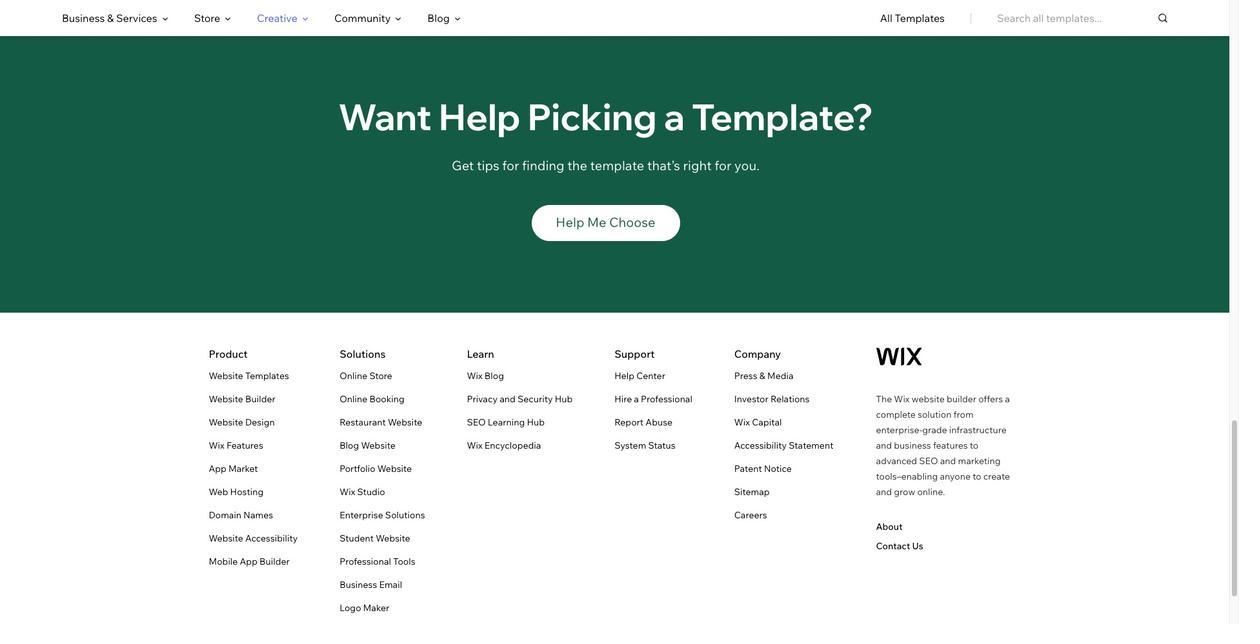 Task type: describe. For each thing, give the bounding box(es) containing it.
online store link
[[340, 369, 392, 384]]

patent notice link
[[735, 461, 792, 477]]

anyone
[[940, 471, 971, 483]]

web
[[209, 487, 228, 498]]

all
[[880, 12, 893, 25]]

wix inside 'the wix website builder offers a complete solution from enterprise-grade infrastructure and business features to advanced seo and marketing tools–enabling anyone to create and grow online.'
[[894, 394, 910, 405]]

me
[[588, 214, 607, 230]]

website up the portfolio website
[[361, 440, 396, 452]]

business email
[[340, 580, 402, 591]]

product
[[209, 348, 248, 361]]

want
[[338, 94, 432, 139]]

you.
[[735, 157, 760, 174]]

privacy and security hub
[[467, 394, 573, 405]]

0 vertical spatial app
[[209, 463, 227, 475]]

enterprise-
[[876, 425, 923, 436]]

report abuse link
[[615, 415, 673, 430]]

website accessibility
[[209, 533, 298, 545]]

website templates
[[209, 370, 289, 382]]

wix blog link
[[467, 369, 504, 384]]

report abuse
[[615, 417, 673, 429]]

email
[[379, 580, 402, 591]]

studio
[[357, 487, 385, 498]]

learn
[[467, 348, 494, 361]]

the
[[876, 394, 892, 405]]

portfolio website
[[340, 463, 412, 475]]

investor
[[735, 394, 769, 405]]

patent notice
[[735, 463, 792, 475]]

notice
[[764, 463, 792, 475]]

website down "product"
[[209, 370, 243, 382]]

restaurant
[[340, 417, 386, 429]]

hub inside privacy and security hub link
[[555, 394, 573, 405]]

1 horizontal spatial app
[[240, 556, 258, 568]]

1 for from the left
[[503, 157, 519, 174]]

online store
[[340, 370, 392, 382]]

features
[[934, 440, 968, 452]]

security
[[518, 394, 553, 405]]

relations
[[771, 394, 810, 405]]

seo inside 'the wix website builder offers a complete solution from enterprise-grade infrastructure and business features to advanced seo and marketing tools–enabling anyone to create and grow online.'
[[920, 456, 938, 467]]

maker
[[363, 603, 390, 614]]

grow
[[894, 487, 916, 498]]

1 vertical spatial accessibility
[[245, 533, 298, 545]]

website up website design link
[[209, 394, 243, 405]]

wix encyclopedia
[[467, 440, 541, 452]]

online.
[[918, 487, 945, 498]]

website templates link
[[209, 369, 289, 384]]

0 horizontal spatial seo
[[467, 417, 486, 429]]

tools
[[393, 556, 416, 568]]

privacy
[[467, 394, 498, 405]]

professional tools
[[340, 556, 416, 568]]

contact
[[876, 541, 911, 553]]

contact us
[[876, 541, 924, 553]]

web hosting
[[209, 487, 264, 498]]

0 vertical spatial accessibility
[[735, 440, 787, 452]]

& for services
[[107, 12, 114, 25]]

pagination element
[[62, 0, 1168, 22]]

0 vertical spatial to
[[970, 440, 979, 452]]

abuse
[[646, 417, 673, 429]]

categories. use the left and right arrow keys to navigate the menu element
[[0, 0, 1230, 36]]

help center
[[615, 370, 666, 382]]

help me choose link
[[532, 205, 680, 241]]

wix capital
[[735, 417, 782, 429]]

wix for wix capital
[[735, 417, 750, 429]]

hub inside seo learning hub link
[[527, 417, 545, 429]]

templates for website templates
[[245, 370, 289, 382]]

all templates
[[880, 12, 945, 25]]

creative
[[257, 12, 298, 25]]

create
[[984, 471, 1010, 483]]

professional inside hire a professional link
[[641, 394, 693, 405]]

status
[[648, 440, 676, 452]]

services
[[116, 12, 157, 25]]

names
[[244, 510, 273, 522]]

website down enterprise solutions link
[[376, 533, 410, 545]]

booking
[[370, 394, 405, 405]]

seo learning hub link
[[467, 415, 545, 430]]

& for media
[[760, 370, 766, 382]]

1 vertical spatial to
[[973, 471, 982, 483]]

the
[[568, 157, 588, 174]]

seo learning hub
[[467, 417, 545, 429]]

contact us link
[[876, 541, 924, 553]]

tools–enabling
[[876, 471, 938, 483]]

Search search field
[[998, 0, 1168, 36]]

enterprise solutions
[[340, 510, 425, 522]]

and inside privacy and security hub link
[[500, 394, 516, 405]]

2 horizontal spatial blog
[[485, 370, 504, 382]]

app market
[[209, 463, 258, 475]]

complete
[[876, 409, 916, 421]]

logo maker link
[[340, 601, 390, 616]]

website down the domain
[[209, 533, 243, 545]]

advanced
[[876, 456, 918, 467]]

wix for wix features
[[209, 440, 225, 452]]

want help picking a template?
[[338, 94, 873, 139]]

wix features
[[209, 440, 263, 452]]

the wix website builder offers a complete solution from enterprise-grade infrastructure and business features to advanced seo and marketing tools–enabling anyone to create and grow online.
[[876, 394, 1010, 498]]

app market link
[[209, 461, 258, 477]]

0 horizontal spatial a
[[634, 394, 639, 405]]

business for business email
[[340, 580, 377, 591]]

choose
[[610, 214, 656, 230]]

right
[[683, 157, 712, 174]]

a inside 'the wix website builder offers a complete solution from enterprise-grade infrastructure and business features to advanced seo and marketing tools–enabling anyone to create and grow online.'
[[1005, 394, 1010, 405]]

encyclopedia
[[485, 440, 541, 452]]

patent
[[735, 463, 762, 475]]

company
[[735, 348, 781, 361]]

statement
[[789, 440, 834, 452]]



Task type: vqa. For each thing, say whether or not it's contained in the screenshot.
THE VIEW popup button corresponding to Farm
no



Task type: locate. For each thing, give the bounding box(es) containing it.
portfolio
[[340, 463, 376, 475]]

wix for wix encyclopedia
[[467, 440, 483, 452]]

wix left encyclopedia
[[467, 440, 483, 452]]

wix for wix blog
[[467, 370, 483, 382]]

0 vertical spatial templates
[[895, 12, 945, 25]]

1 horizontal spatial blog
[[428, 12, 450, 25]]

investor relations
[[735, 394, 810, 405]]

business left services
[[62, 12, 105, 25]]

solution
[[918, 409, 952, 421]]

website design
[[209, 417, 275, 429]]

app down website accessibility link
[[240, 556, 258, 568]]

professional tools link
[[340, 554, 416, 570]]

1 vertical spatial professional
[[340, 556, 391, 568]]

store inside online store link
[[370, 370, 392, 382]]

accessibility statement link
[[735, 438, 834, 454]]

a right offers
[[1005, 394, 1010, 405]]

mobile app builder
[[209, 556, 290, 568]]

wix left the capital at the right
[[735, 417, 750, 429]]

system status
[[615, 440, 676, 452]]

website accessibility link
[[209, 531, 298, 547]]

1 horizontal spatial help
[[556, 214, 585, 230]]

press & media
[[735, 370, 794, 382]]

blog inside "categories by subject" element
[[428, 12, 450, 25]]

& inside "categories by subject" element
[[107, 12, 114, 25]]

seo down business on the right of page
[[920, 456, 938, 467]]

wix features link
[[209, 438, 263, 454]]

and up learning
[[500, 394, 516, 405]]

1 horizontal spatial seo
[[920, 456, 938, 467]]

0 vertical spatial store
[[194, 12, 220, 25]]

web hosting link
[[209, 485, 264, 500]]

design
[[245, 417, 275, 429]]

solutions up online store link at the bottom left
[[340, 348, 386, 361]]

us
[[913, 541, 924, 553]]

0 vertical spatial blog
[[428, 12, 450, 25]]

templates
[[895, 12, 945, 25], [245, 370, 289, 382]]

0 horizontal spatial &
[[107, 12, 114, 25]]

domain names link
[[209, 508, 273, 523]]

2 for from the left
[[715, 157, 732, 174]]

0 horizontal spatial accessibility
[[245, 533, 298, 545]]

1 vertical spatial seo
[[920, 456, 938, 467]]

website
[[209, 370, 243, 382], [209, 394, 243, 405], [209, 417, 243, 429], [388, 417, 422, 429], [361, 440, 396, 452], [378, 463, 412, 475], [209, 533, 243, 545], [376, 533, 410, 545]]

app up the web
[[209, 463, 227, 475]]

1 horizontal spatial a
[[664, 94, 685, 139]]

investor relations link
[[735, 392, 810, 407]]

& left services
[[107, 12, 114, 25]]

for left you.
[[715, 157, 732, 174]]

1 vertical spatial &
[[760, 370, 766, 382]]

sitemap link
[[735, 485, 770, 500]]

templates inside categories. use the left and right arrow keys to navigate the menu element
[[895, 12, 945, 25]]

help up tips
[[439, 94, 521, 139]]

help up the hire
[[615, 370, 635, 382]]

0 vertical spatial business
[[62, 12, 105, 25]]

0 vertical spatial hub
[[555, 394, 573, 405]]

solutions
[[340, 348, 386, 361], [385, 510, 425, 522]]

professional inside professional tools link
[[340, 556, 391, 568]]

finding
[[522, 157, 565, 174]]

help for help me choose
[[556, 214, 585, 230]]

help left "me"
[[556, 214, 585, 230]]

website up studio
[[378, 463, 412, 475]]

business
[[62, 12, 105, 25], [340, 580, 377, 591]]

templates for all templates
[[895, 12, 945, 25]]

1 vertical spatial business
[[340, 580, 377, 591]]

online up 'online booking' link
[[340, 370, 368, 382]]

0 vertical spatial professional
[[641, 394, 693, 405]]

0 horizontal spatial help
[[439, 94, 521, 139]]

& right press
[[760, 370, 766, 382]]

restaurant website
[[340, 417, 422, 429]]

a up that's
[[664, 94, 685, 139]]

0 horizontal spatial hub
[[527, 417, 545, 429]]

wix up complete
[[894, 394, 910, 405]]

None search field
[[998, 0, 1168, 36]]

0 horizontal spatial business
[[62, 12, 105, 25]]

media
[[768, 370, 794, 382]]

1 vertical spatial online
[[340, 394, 368, 405]]

logo
[[340, 603, 361, 614]]

business email link
[[340, 578, 402, 593]]

online up restaurant
[[340, 394, 368, 405]]

professional up business email link
[[340, 556, 391, 568]]

1 online from the top
[[340, 370, 368, 382]]

blog for blog
[[428, 12, 450, 25]]

1 horizontal spatial templates
[[895, 12, 945, 25]]

website
[[912, 394, 945, 405]]

1 vertical spatial blog
[[485, 370, 504, 382]]

0 horizontal spatial for
[[503, 157, 519, 174]]

community
[[334, 12, 391, 25]]

sitemap
[[735, 487, 770, 498]]

hosting
[[230, 487, 264, 498]]

wix logo, homepage image
[[876, 348, 922, 366]]

wix blog
[[467, 370, 504, 382]]

hub right security
[[555, 394, 573, 405]]

website down booking
[[388, 417, 422, 429]]

1 vertical spatial app
[[240, 556, 258, 568]]

0 vertical spatial seo
[[467, 417, 486, 429]]

template?
[[692, 94, 873, 139]]

0 horizontal spatial blog
[[340, 440, 359, 452]]

1 horizontal spatial for
[[715, 157, 732, 174]]

business inside "categories by subject" element
[[62, 12, 105, 25]]

and left grow
[[876, 487, 892, 498]]

online booking link
[[340, 392, 405, 407]]

2 horizontal spatial a
[[1005, 394, 1010, 405]]

a right the hire
[[634, 394, 639, 405]]

1 horizontal spatial store
[[370, 370, 392, 382]]

store inside "categories by subject" element
[[194, 12, 220, 25]]

1 horizontal spatial professional
[[641, 394, 693, 405]]

capital
[[752, 417, 782, 429]]

online
[[340, 370, 368, 382], [340, 394, 368, 405]]

business & services
[[62, 12, 157, 25]]

hub
[[555, 394, 573, 405], [527, 417, 545, 429]]

student website link
[[340, 531, 410, 547]]

1 horizontal spatial business
[[340, 580, 377, 591]]

2 online from the top
[[340, 394, 368, 405]]

features
[[227, 440, 263, 452]]

domain
[[209, 510, 242, 522]]

2 horizontal spatial help
[[615, 370, 635, 382]]

support
[[615, 348, 655, 361]]

careers
[[735, 510, 767, 522]]

accessibility statement
[[735, 440, 834, 452]]

and up advanced in the right bottom of the page
[[876, 440, 892, 452]]

0 vertical spatial &
[[107, 12, 114, 25]]

about link
[[876, 522, 903, 533]]

accessibility down wix capital link
[[735, 440, 787, 452]]

business for business & services
[[62, 12, 105, 25]]

help for help center
[[615, 370, 635, 382]]

template
[[590, 157, 645, 174]]

2 vertical spatial blog
[[340, 440, 359, 452]]

hire
[[615, 394, 632, 405]]

solutions up student website link
[[385, 510, 425, 522]]

and down 'features'
[[941, 456, 956, 467]]

hire a professional link
[[615, 392, 693, 407]]

business up logo maker link
[[340, 580, 377, 591]]

1 vertical spatial help
[[556, 214, 585, 230]]

1 horizontal spatial &
[[760, 370, 766, 382]]

about
[[876, 522, 903, 533]]

accessibility down names
[[245, 533, 298, 545]]

blog
[[428, 12, 450, 25], [485, 370, 504, 382], [340, 440, 359, 452]]

seo down privacy
[[467, 417, 486, 429]]

wix left "features"
[[209, 440, 225, 452]]

online for online store
[[340, 370, 368, 382]]

hub down security
[[527, 417, 545, 429]]

0 vertical spatial builder
[[245, 394, 276, 405]]

wix encyclopedia link
[[467, 438, 541, 454]]

0 horizontal spatial app
[[209, 463, 227, 475]]

1 vertical spatial builder
[[260, 556, 290, 568]]

offers
[[979, 394, 1003, 405]]

0 horizontal spatial store
[[194, 12, 220, 25]]

1 vertical spatial solutions
[[385, 510, 425, 522]]

privacy and security hub link
[[467, 392, 573, 407]]

website builder link
[[209, 392, 276, 407]]

help
[[439, 94, 521, 139], [556, 214, 585, 230], [615, 370, 635, 382]]

wix capital link
[[735, 415, 782, 430]]

1 horizontal spatial accessibility
[[735, 440, 787, 452]]

from
[[954, 409, 974, 421]]

builder down website accessibility link
[[260, 556, 290, 568]]

marketing
[[958, 456, 1001, 467]]

portfolio website link
[[340, 461, 412, 477]]

enterprise solutions link
[[340, 508, 425, 523]]

0 vertical spatial online
[[340, 370, 368, 382]]

enterprise
[[340, 510, 383, 522]]

online for online booking
[[340, 394, 368, 405]]

0 horizontal spatial professional
[[340, 556, 391, 568]]

hire a professional
[[615, 394, 693, 405]]

wix down learn
[[467, 370, 483, 382]]

builder up design
[[245, 394, 276, 405]]

1 horizontal spatial hub
[[555, 394, 573, 405]]

blog for blog website
[[340, 440, 359, 452]]

business inside business email link
[[340, 580, 377, 591]]

0 vertical spatial help
[[439, 94, 521, 139]]

professional up the abuse
[[641, 394, 693, 405]]

help me choose
[[556, 214, 656, 230]]

2 vertical spatial help
[[615, 370, 635, 382]]

1 vertical spatial templates
[[245, 370, 289, 382]]

website up wix features link in the left of the page
[[209, 417, 243, 429]]

press & media link
[[735, 369, 794, 384]]

wix for wix studio
[[340, 487, 355, 498]]

templates up website builder
[[245, 370, 289, 382]]

0 vertical spatial solutions
[[340, 348, 386, 361]]

1 vertical spatial hub
[[527, 417, 545, 429]]

categories by subject element
[[62, 1, 461, 36]]

learning
[[488, 417, 525, 429]]

for right tips
[[503, 157, 519, 174]]

student
[[340, 533, 374, 545]]

mobile
[[209, 556, 238, 568]]

to down infrastructure
[[970, 440, 979, 452]]

wix studio link
[[340, 485, 385, 500]]

templates right all
[[895, 12, 945, 25]]

to down marketing on the bottom of page
[[973, 471, 982, 483]]

1 vertical spatial store
[[370, 370, 392, 382]]

0 horizontal spatial templates
[[245, 370, 289, 382]]

wix left studio
[[340, 487, 355, 498]]



